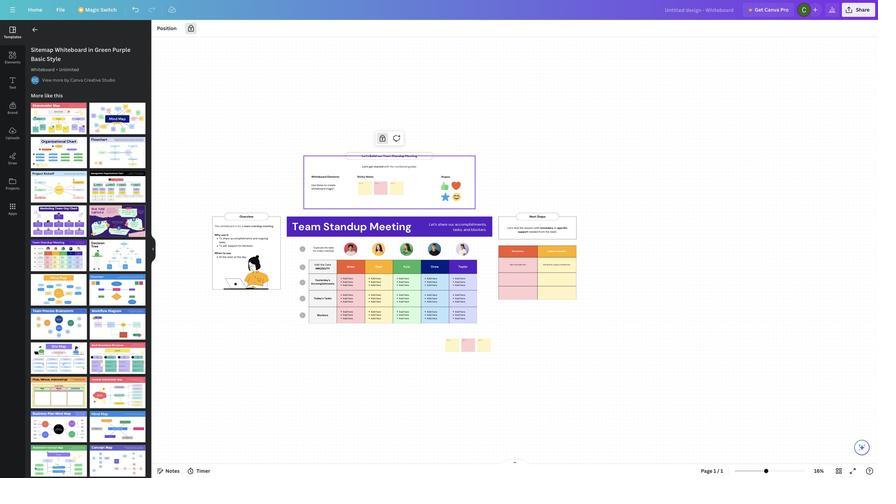 Task type: locate. For each thing, give the bounding box(es) containing it.
for inside 'why use it: to share accomplishments and ongoing tasks to ask support for blockers'
[[238, 244, 242, 248]]

canva left 'pro'
[[765, 6, 780, 13]]

notes inside button
[[166, 468, 180, 475]]

to right these
[[324, 183, 327, 187]]

1 vertical spatial needed
[[561, 264, 567, 266]]

1 vertical spatial for
[[238, 244, 242, 248]]

side panel tab list
[[0, 20, 25, 222]]

1 vertical spatial notes
[[166, 468, 180, 475]]

general stakeholder map team whiteboard in red yellow purple trendy sticker style group
[[90, 373, 146, 409]]

duplicate
[[314, 246, 324, 249]]

for inside duplicate the table for today's standup.
[[313, 250, 316, 253]]

reminder
[[515, 264, 523, 266]]

whiteboard inside use these to create whiteboard magic!
[[311, 187, 326, 191]]

support right ask
[[228, 244, 238, 248]]

team.
[[551, 230, 558, 234]]

date
[[325, 263, 331, 267]]

whiteboard elements sticky notes shapes
[[311, 175, 450, 179]]

2 horizontal spatial whiteboard
[[311, 175, 327, 179]]

general stakeholder map team whiteboard in red yellow purple trendy sticker style image
[[90, 377, 146, 409]]

0 vertical spatial needed
[[529, 230, 539, 234]]

elements button
[[0, 45, 25, 71]]

by
[[64, 77, 69, 83]]

0 vertical spatial share
[[438, 222, 448, 227]]

whiteboard up these
[[311, 175, 327, 179]]

needed
[[529, 230, 539, 234], [561, 264, 567, 266]]

mind map whiteboard in blue and yellow simple brainstorm style image
[[31, 274, 87, 306]]

2 horizontal spatial support
[[554, 264, 560, 266]]

stakeholder map team whiteboard in green yellow purple trendy stickers style group
[[31, 99, 87, 134]]

notes left the timer button on the bottom left of page
[[166, 468, 180, 475]]

when
[[215, 252, 222, 255]]

org chart whiteboard in yellow red basic style image
[[31, 137, 87, 169]]

start
[[227, 255, 233, 259]]

elements up create
[[328, 175, 340, 179]]

0 horizontal spatial with
[[384, 165, 389, 168]]

magic switch
[[85, 6, 117, 13]]

0 horizontal spatial to
[[223, 252, 226, 255]]

cam
[[376, 265, 383, 269]]

ongoing
[[258, 237, 268, 240]]

mindmap brainstorm whiteboard in blue grey minimal lines style image
[[90, 411, 146, 443]]

support down 'support' at the right of page
[[554, 264, 560, 266]]

brainstorm concept map planning whiteboard in green purple blue simple colorful style image
[[31, 446, 87, 477]]

/
[[718, 468, 720, 475]]

needed down needed
[[561, 264, 567, 266]]

1 horizontal spatial 1
[[721, 468, 724, 475]]

support down session
[[518, 230, 529, 234]]

let's left end
[[508, 226, 514, 230]]

canva inside view more by canva creative studio button
[[70, 77, 83, 83]]

0 horizontal spatial share
[[223, 237, 230, 240]]

for for duplicate
[[313, 250, 316, 253]]

end
[[514, 226, 519, 230]]

here
[[523, 264, 527, 266], [567, 264, 571, 266], [348, 277, 353, 280], [376, 277, 381, 280], [405, 277, 409, 280], [433, 277, 438, 280], [461, 277, 466, 280], [348, 281, 353, 284], [376, 281, 381, 284], [405, 281, 409, 284], [433, 281, 438, 284], [461, 281, 466, 284], [348, 284, 353, 287], [376, 284, 381, 287], [405, 284, 409, 287], [433, 284, 438, 287], [461, 284, 466, 287], [348, 294, 353, 297], [376, 294, 381, 297], [405, 294, 409, 297], [433, 294, 438, 297], [461, 294, 466, 297], [348, 297, 353, 300], [376, 297, 381, 300], [405, 297, 409, 300], [433, 297, 438, 300], [461, 297, 466, 300], [348, 301, 353, 304], [376, 301, 381, 304], [405, 301, 409, 304], [433, 301, 438, 304], [461, 301, 466, 304], [348, 311, 353, 314], [376, 311, 381, 314], [405, 311, 409, 314], [433, 311, 438, 314], [461, 311, 466, 314], [348, 314, 353, 317], [376, 314, 381, 317], [405, 314, 409, 317], [433, 314, 438, 317], [461, 314, 466, 317], [348, 317, 353, 320], [376, 317, 381, 320], [405, 317, 409, 320], [433, 317, 438, 320], [461, 317, 466, 320]]

to left use:
[[223, 252, 226, 255]]

blockers
[[318, 314, 329, 317]]

apps
[[8, 211, 17, 216]]

timer button
[[185, 466, 213, 477]]

add
[[315, 263, 320, 267], [510, 264, 514, 266], [544, 264, 547, 266], [343, 277, 348, 280], [371, 277, 376, 280], [399, 277, 404, 280], [427, 277, 432, 280], [455, 277, 460, 280], [343, 281, 348, 284], [371, 281, 376, 284], [399, 281, 404, 284], [427, 281, 432, 284], [455, 281, 460, 284], [343, 284, 348, 287], [371, 284, 376, 287], [399, 284, 404, 287], [427, 284, 432, 287], [455, 284, 460, 287], [343, 294, 348, 297], [371, 294, 376, 297], [399, 294, 404, 297], [427, 294, 432, 297], [455, 294, 460, 297], [343, 297, 348, 300], [371, 297, 376, 300], [399, 297, 404, 300], [427, 297, 432, 300], [455, 297, 460, 300], [343, 301, 348, 304], [371, 301, 376, 304], [399, 301, 404, 304], [427, 301, 432, 304], [455, 301, 460, 304], [343, 311, 348, 314], [371, 311, 376, 314], [399, 311, 404, 314], [427, 311, 432, 314], [455, 311, 460, 314], [343, 314, 348, 317], [371, 314, 376, 317], [399, 314, 404, 317], [427, 314, 432, 317], [455, 314, 460, 317], [343, 317, 348, 320], [371, 317, 376, 320], [399, 317, 404, 320], [427, 317, 432, 320], [455, 317, 460, 320]]

share
[[438, 222, 448, 227], [223, 237, 230, 240]]

today's tasks
[[314, 297, 332, 300]]

share left 'our' at the right top
[[438, 222, 448, 227]]

1 vertical spatial elements
[[328, 175, 340, 179]]

standup
[[251, 225, 262, 228]]

0 horizontal spatial needed
[[529, 230, 539, 234]]

and down accomplishments,
[[464, 227, 470, 232]]

let's for let's share our accomplishments, tasks, and blockers.
[[429, 222, 437, 227]]

flowchart whiteboard in orange blue minimal lines style group
[[90, 270, 146, 306]]

1 horizontal spatial to
[[324, 183, 327, 187]]

sticky
[[357, 175, 366, 179]]

1 vertical spatial and
[[253, 237, 258, 240]]

0 vertical spatial whiteboard
[[55, 46, 87, 54]]

1 horizontal spatial let's
[[429, 222, 437, 227]]

classroom time capsule whiteboard in violet pastel pink mint green style image
[[90, 206, 146, 237]]

share down 'it:'
[[223, 237, 230, 240]]

share
[[857, 6, 871, 13]]

view more by canva creative studio
[[42, 77, 115, 83]]

project kickoff whiteboard in purple red basic style image
[[31, 171, 87, 203]]

0 horizontal spatial whiteboard
[[31, 67, 55, 73]]

show pages image
[[498, 460, 532, 465]]

1 vertical spatial whiteboard
[[31, 67, 55, 73]]

the inside duplicate the table for today's standup.
[[324, 246, 328, 249]]

use
[[221, 233, 226, 237]]

site map team whiteboard in purple blue green friendly professional style image
[[31, 343, 87, 374]]

of
[[234, 255, 236, 259]]

let's left get
[[363, 165, 369, 168]]

2 vertical spatial whiteboard
[[311, 175, 327, 179]]

the inside the add the date mm/dd/yy
[[321, 263, 325, 267]]

to
[[219, 237, 222, 240], [219, 244, 222, 248]]

whiteboard up view
[[31, 67, 55, 73]]

green
[[95, 46, 111, 54]]

0 vertical spatial support
[[518, 230, 529, 234]]

1 right /
[[721, 468, 724, 475]]

canva right by
[[70, 77, 83, 83]]

1 to from the top
[[219, 237, 222, 240]]

unlimited
[[59, 67, 79, 73]]

elements up text button
[[5, 60, 21, 65]]

magic
[[85, 6, 99, 13]]

text button
[[0, 71, 25, 96]]

1 vertical spatial with
[[534, 226, 540, 230]]

file
[[56, 6, 65, 13]]

0 vertical spatial canva
[[765, 6, 780, 13]]

these
[[317, 183, 324, 187]]

whiteboard for whiteboard
[[31, 67, 55, 73]]

switch
[[101, 6, 117, 13]]

whiteboard up style on the top of page
[[55, 46, 87, 54]]

1 vertical spatial share
[[223, 237, 230, 240]]

canva creative studio element
[[31, 76, 39, 85]]

0 horizontal spatial elements
[[5, 60, 21, 65]]

let's
[[363, 165, 369, 168], [429, 222, 437, 227], [508, 226, 514, 230]]

0 vertical spatial with
[[384, 165, 389, 168]]

create
[[328, 183, 336, 187]]

2 vertical spatial support
[[554, 264, 560, 266]]

business plan mind map brainstorm whiteboard in blue red modern professional style image
[[31, 411, 87, 443]]

0 horizontal spatial and
[[253, 237, 258, 240]]

the right at
[[223, 255, 227, 259]]

classroom time capsule whiteboard in violet pastel pink mint green style group
[[90, 201, 146, 237]]

elements inside whiteboard elements sticky notes shapes
[[328, 175, 340, 179]]

needed
[[558, 250, 567, 253]]

whiteboard
[[55, 46, 87, 54], [31, 67, 55, 73], [311, 175, 327, 179]]

table
[[329, 246, 334, 249]]

notes right sticky
[[366, 175, 374, 179]]

1 1 from the left
[[714, 468, 717, 475]]

the down the reminders
[[546, 230, 550, 234]]

whiteboard inside whiteboard elements sticky notes shapes
[[311, 175, 327, 179]]

add inside the add the date mm/dd/yy
[[315, 263, 320, 267]]

whiteboard down these
[[311, 187, 326, 191]]

support
[[518, 230, 529, 234], [228, 244, 238, 248], [554, 264, 560, 266]]

blockers.
[[471, 227, 487, 232]]

org chart whiteboard in yellow red basic style group
[[31, 133, 87, 169]]

organizational chart team whiteboard in royal purple pastel purple friendly professional style image
[[31, 206, 87, 237]]

with
[[384, 165, 389, 168], [534, 226, 540, 230]]

the up mm/dd/yy
[[321, 263, 325, 267]]

1 vertical spatial specific
[[547, 264, 554, 266]]

home link
[[22, 3, 48, 17]]

1 horizontal spatial support
[[518, 230, 529, 234]]

canva inside get canva pro button
[[765, 6, 780, 13]]

use
[[311, 183, 316, 187]]

concept map planning whiteboard in purple green modern professional style group
[[90, 442, 146, 477]]

1 vertical spatial canva
[[70, 77, 83, 83]]

1 vertical spatial support
[[228, 244, 238, 248]]

hide image
[[151, 232, 156, 266]]

a left reminder
[[514, 264, 515, 266]]

2 1 from the left
[[721, 468, 724, 475]]

blockers
[[242, 244, 253, 248]]

specific down 'support' at the right of page
[[547, 264, 554, 266]]

1 horizontal spatial a
[[514, 264, 515, 266]]

to inside use these to create whiteboard magic!
[[324, 183, 327, 187]]

projects
[[6, 186, 20, 191]]

specific
[[558, 226, 568, 230], [547, 264, 554, 266]]

session
[[525, 226, 534, 230]]

view
[[42, 77, 52, 83]]

with up from
[[534, 226, 540, 230]]

share inside 'why use it: to share accomplishments and ongoing tasks to ask support for blockers'
[[223, 237, 230, 240]]

at
[[219, 255, 222, 259]]

0 vertical spatial whiteboard
[[311, 187, 326, 191]]

the up standup.
[[324, 246, 328, 249]]

get
[[756, 6, 764, 13]]

for down 'duplicate'
[[313, 250, 316, 253]]

0 vertical spatial notes
[[366, 175, 374, 179]]

support inside the this whiteboard is for a team standup meeting . let's end the session with reminders or specific support needed from the team.
[[518, 230, 529, 234]]

whiteboard
[[311, 187, 326, 191], [220, 225, 234, 228]]

whiteboard up 'it:'
[[220, 225, 234, 228]]

1 horizontal spatial whiteboard
[[55, 46, 87, 54]]

work breakdown structure team whiteboard in red purple green trendy stickers style image
[[90, 343, 146, 374]]

0 horizontal spatial support
[[228, 244, 238, 248]]

0 vertical spatial elements
[[5, 60, 21, 65]]

1 vertical spatial whiteboard
[[220, 225, 234, 228]]

specific right or
[[558, 226, 568, 230]]

1 horizontal spatial notes
[[366, 175, 374, 179]]

0 horizontal spatial a
[[242, 225, 243, 228]]

like
[[44, 92, 53, 99]]

accomplishments
[[230, 237, 252, 240]]

with right started
[[384, 165, 389, 168]]

1 horizontal spatial and
[[464, 227, 470, 232]]

aries
[[347, 265, 355, 269]]

0 horizontal spatial notes
[[166, 468, 180, 475]]

1 vertical spatial to
[[219, 244, 222, 248]]

brand
[[7, 110, 18, 115]]

0 horizontal spatial 1
[[714, 468, 717, 475]]

1 vertical spatial to
[[223, 252, 226, 255]]

flow chart whiteboard in red blue basic style group
[[90, 133, 146, 169]]

let's left 'our' at the right top
[[429, 222, 437, 227]]

for down accomplishments
[[238, 244, 242, 248]]

1 horizontal spatial canva
[[765, 6, 780, 13]]

1 left /
[[714, 468, 717, 475]]

0 vertical spatial specific
[[558, 226, 568, 230]]

for right is
[[238, 225, 241, 228]]

1 horizontal spatial with
[[534, 226, 540, 230]]

2 vertical spatial for
[[313, 250, 316, 253]]

workflow diagram planning whiteboard in purple blue modern professional style group
[[90, 304, 146, 340]]

standup.
[[325, 250, 334, 253]]

to down tasks
[[219, 244, 222, 248]]

for for this
[[238, 225, 241, 228]]

to up tasks
[[219, 237, 222, 240]]

for inside the this whiteboard is for a team standup meeting . let's end the session with reminders or specific support needed from the team.
[[238, 225, 241, 228]]

1 horizontal spatial specific
[[558, 226, 568, 230]]

projects button
[[0, 172, 25, 197]]

and
[[464, 227, 470, 232], [253, 237, 258, 240]]

reminders support needed
[[512, 250, 567, 253]]

accomplishments
[[311, 282, 335, 286]]

a left team
[[242, 225, 243, 228]]

when to use: at the start of the day
[[215, 252, 246, 259]]

project kickoff whiteboard in purple red basic style group
[[31, 167, 87, 203]]

1 horizontal spatial whiteboard
[[311, 187, 326, 191]]

0 horizontal spatial canva
[[70, 77, 83, 83]]

whiteboard inside sitemap whiteboard in green purple basic style
[[55, 46, 87, 54]]

0 vertical spatial a
[[242, 225, 243, 228]]

organizational chart team whiteboard in royal purple pastel purple friendly professional style group
[[31, 201, 87, 237]]

1 horizontal spatial elements
[[328, 175, 340, 179]]

let's inside let's share our accomplishments, tasks, and blockers.
[[429, 222, 437, 227]]

notes button
[[154, 466, 183, 477]]

team process brainstorm whiteboard in blue green modern professional style group
[[31, 304, 87, 340]]

this
[[54, 92, 63, 99]]

0 vertical spatial to
[[324, 183, 327, 187]]

and left ongoing
[[253, 237, 258, 240]]

brainstorm concept map planning whiteboard in green purple blue simple colorful style group
[[31, 442, 87, 477]]

the right end
[[520, 226, 524, 230]]

2 horizontal spatial let's
[[508, 226, 514, 230]]

with inside the this whiteboard is for a team standup meeting . let's end the session with reminders or specific support needed from the team.
[[534, 226, 540, 230]]

0 horizontal spatial whiteboard
[[220, 225, 234, 228]]

0 vertical spatial to
[[219, 237, 222, 240]]

needed down session
[[529, 230, 539, 234]]

plus minus interesting education whiteboard in yellow orange green lined style image
[[31, 377, 87, 409]]

1 horizontal spatial share
[[438, 222, 448, 227]]

the
[[390, 165, 394, 168], [520, 226, 524, 230], [546, 230, 550, 234], [324, 246, 328, 249], [223, 255, 227, 259], [237, 255, 241, 259], [321, 263, 325, 267]]

support
[[548, 250, 557, 253]]

0 vertical spatial for
[[238, 225, 241, 228]]

0 vertical spatial and
[[464, 227, 470, 232]]

0 horizontal spatial let's
[[363, 165, 369, 168]]

workflow diagram planning whiteboard in purple blue modern professional style image
[[90, 309, 146, 340]]

management org chart team whiteboard in black red green trendy sticker style image
[[90, 171, 146, 203]]

support inside 'why use it: to share accomplishments and ongoing tasks to ask support for blockers'
[[228, 244, 238, 248]]



Task type: describe. For each thing, give the bounding box(es) containing it.
let's get started with the numbered guides.
[[363, 165, 417, 168]]

mind map brainstorm whiteboard in colorful style group
[[90, 99, 146, 134]]

let's inside the this whiteboard is for a team standup meeting . let's end the session with reminders or specific support needed from the team.
[[508, 226, 514, 230]]

sitemap whiteboard in green purple basic style
[[31, 46, 131, 63]]

drew
[[432, 265, 439, 269]]

more like this
[[31, 92, 63, 99]]

16% button
[[808, 466, 831, 477]]

concept map planning whiteboard in purple green modern professional style image
[[90, 446, 146, 477]]

stakeholder map team whiteboard in green yellow purple trendy stickers style image
[[31, 103, 87, 134]]

basic
[[31, 55, 45, 63]]

Design title text field
[[660, 3, 741, 17]]

from
[[539, 230, 545, 234]]

get canva pro button
[[744, 3, 795, 17]]

0 horizontal spatial specific
[[547, 264, 554, 266]]

uploads
[[6, 135, 20, 140]]

tasks
[[325, 297, 332, 300]]

is
[[235, 225, 237, 228]]

guides.
[[408, 165, 417, 168]]

to inside when to use: at the start of the day
[[223, 252, 226, 255]]

let's share our accomplishments, tasks, and blockers.
[[429, 222, 487, 232]]

site map team whiteboard in purple blue green friendly professional style group
[[31, 339, 87, 374]]

magic!
[[326, 187, 334, 191]]

mindmap brainstorm whiteboard in blue grey minimal lines style group
[[90, 407, 146, 443]]

share button
[[843, 3, 876, 17]]

whiteboard for whiteboard elements sticky notes shapes
[[311, 175, 327, 179]]

in
[[88, 46, 93, 54]]

specific inside the this whiteboard is for a team standup meeting . let's end the session with reminders or specific support needed from the team.
[[558, 226, 568, 230]]

pro
[[781, 6, 789, 13]]

decision tree team whiteboard in green blue yellow simple colorful style image
[[89, 240, 146, 272]]

share inside let's share our accomplishments, tasks, and blockers.
[[438, 222, 448, 227]]

templates button
[[0, 20, 25, 45]]

remote meetings whiteboard in orange red basic style group
[[31, 236, 87, 272]]

mind map brainstorm whiteboard in colorful style image
[[90, 103, 146, 134]]

and inside 'why use it: to share accomplishments and ongoing tasks to ask support for blockers'
[[253, 237, 258, 240]]

business plan mind map brainstorm whiteboard in blue red modern professional style group
[[31, 407, 87, 443]]

page
[[702, 468, 713, 475]]

canva creative studio image
[[31, 76, 39, 85]]

get canva pro
[[756, 6, 789, 13]]

and inside let's share our accomplishments, tasks, and blockers.
[[464, 227, 470, 232]]

page 1 / 1
[[702, 468, 724, 475]]

ask
[[223, 244, 227, 248]]

tasks
[[219, 241, 226, 244]]

16%
[[815, 468, 825, 475]]

flow chart whiteboard in red blue basic style image
[[90, 137, 146, 169]]

get
[[369, 165, 373, 168]]

file button
[[51, 3, 71, 17]]

draw button
[[0, 146, 25, 172]]

team
[[244, 225, 251, 228]]

apps button
[[0, 197, 25, 222]]

let's for let's get started with the numbered guides.
[[363, 165, 369, 168]]

notes inside whiteboard elements sticky notes shapes
[[366, 175, 374, 179]]

taylor
[[459, 265, 468, 269]]

use these to create whiteboard magic!
[[311, 183, 336, 191]]

flowchart whiteboard in orange blue minimal lines style image
[[90, 274, 146, 306]]

main menu bar
[[0, 0, 879, 20]]

remote meetings whiteboard in orange red basic style image
[[31, 240, 87, 272]]

duplicate the table for today's standup.
[[313, 246, 334, 253]]

elements inside button
[[5, 60, 21, 65]]

yesterday's
[[316, 279, 331, 282]]

position button
[[154, 23, 180, 34]]

mm/dd/yy
[[316, 267, 330, 271]]

mind map whiteboard in blue and yellow simple brainstorm style group
[[31, 270, 87, 306]]

.
[[273, 225, 274, 228]]

a inside the this whiteboard is for a team standup meeting . let's end the session with reminders or specific support needed from the team.
[[242, 225, 243, 228]]

uploads button
[[0, 121, 25, 146]]

position
[[157, 25, 177, 32]]

studio
[[102, 77, 115, 83]]

decision tree team whiteboard in green blue yellow simple colorful style group
[[89, 236, 146, 272]]

plus minus interesting education whiteboard in yellow orange green lined style group
[[31, 373, 87, 409]]

this whiteboard is for a team standup meeting . let's end the session with reminders or specific support needed from the team.
[[215, 225, 568, 234]]

tasks,
[[453, 227, 463, 232]]

whiteboard inside the this whiteboard is for a team standup meeting . let's end the session with reminders or specific support needed from the team.
[[220, 225, 234, 228]]

home
[[28, 6, 42, 13]]

why use it: to share accomplishments and ongoing tasks to ask support for blockers
[[215, 233, 268, 248]]

brand button
[[0, 96, 25, 121]]

more
[[53, 77, 63, 83]]

creative
[[84, 77, 101, 83]]

1 horizontal spatial needed
[[561, 264, 567, 266]]

management org chart team whiteboard in black red green trendy sticker style group
[[90, 167, 146, 203]]

needed inside the this whiteboard is for a team standup meeting . let's end the session with reminders or specific support needed from the team.
[[529, 230, 539, 234]]

yesterday's accomplishments
[[311, 279, 335, 286]]

the left numbered
[[390, 165, 394, 168]]

add the date mm/dd/yy
[[315, 263, 331, 271]]

style
[[47, 55, 61, 63]]

more
[[31, 92, 43, 99]]

use:
[[226, 252, 231, 255]]

this
[[215, 225, 220, 228]]

magic switch button
[[73, 3, 122, 17]]

accomplishments,
[[455, 222, 487, 227]]

team process brainstorm whiteboard in blue green modern professional style image
[[31, 309, 87, 340]]

started
[[374, 165, 384, 168]]

the right of
[[237, 255, 241, 259]]

2 to from the top
[[219, 244, 222, 248]]

or
[[554, 226, 557, 230]]

shapes
[[442, 175, 450, 178]]

timer
[[197, 468, 210, 475]]

why
[[215, 233, 221, 237]]

meeting
[[263, 225, 273, 228]]

canva assistant image
[[859, 444, 867, 452]]

sitemap
[[31, 46, 53, 54]]

1 vertical spatial a
[[514, 264, 515, 266]]

text
[[9, 85, 16, 90]]

our
[[449, 222, 454, 227]]

add a reminder here add specific support needed here
[[510, 264, 571, 266]]

work breakdown structure team whiteboard in red purple green trendy stickers style group
[[90, 339, 146, 374]]

day
[[242, 255, 246, 259]]



Task type: vqa. For each thing, say whether or not it's contained in the screenshot.
Disco button at the top left
no



